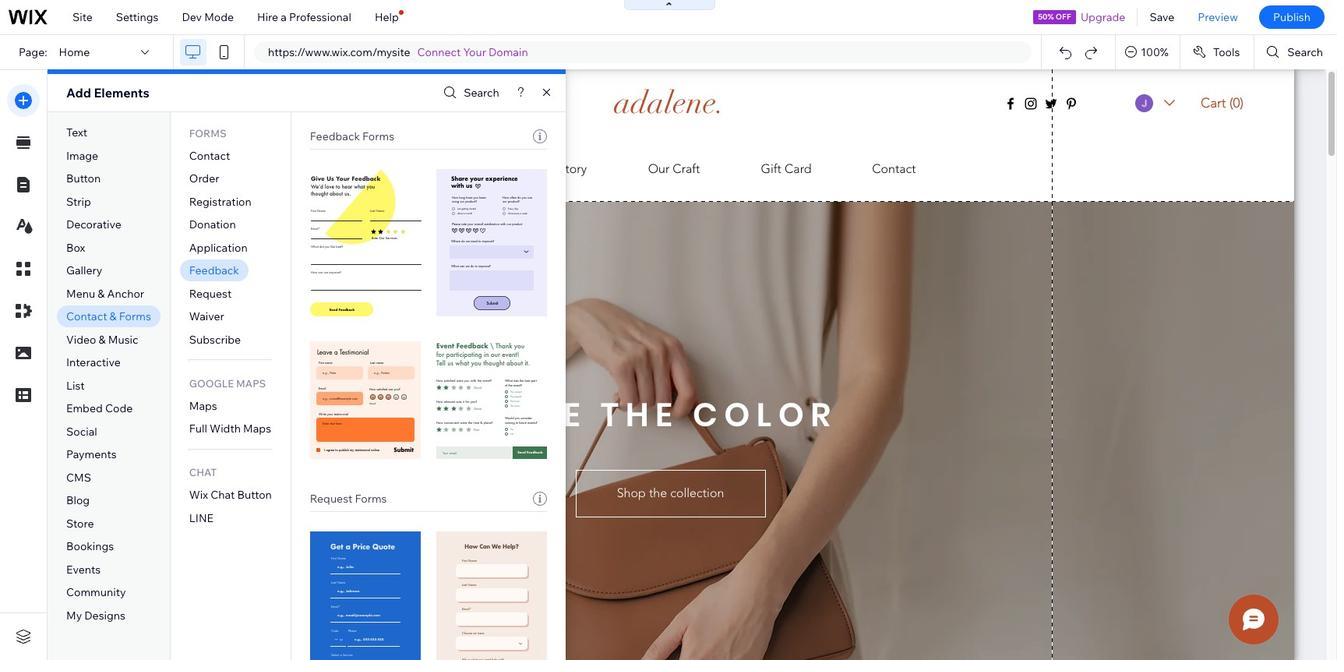Task type: locate. For each thing, give the bounding box(es) containing it.
embed code
[[66, 402, 133, 416]]

1 horizontal spatial search button
[[1255, 35, 1338, 69]]

0 vertical spatial search button
[[1255, 35, 1338, 69]]

0 horizontal spatial search
[[464, 86, 500, 100]]

list
[[66, 379, 85, 393]]

0 horizontal spatial search button
[[440, 81, 500, 104]]

1 vertical spatial &
[[110, 310, 117, 324]]

decorative
[[66, 218, 122, 232]]

50% off
[[1038, 12, 1072, 22]]

1 horizontal spatial search
[[1288, 45, 1323, 59]]

maps right google
[[236, 377, 266, 390]]

events
[[66, 563, 101, 577]]

search
[[1288, 45, 1323, 59], [464, 86, 500, 100]]

0 horizontal spatial feedback
[[189, 264, 239, 278]]

1 vertical spatial search button
[[440, 81, 500, 104]]

hire a professional
[[257, 10, 351, 24]]

maps up full
[[189, 399, 217, 413]]

contact up the order
[[189, 149, 230, 163]]

hire
[[257, 10, 278, 24]]

tools
[[1213, 45, 1240, 59]]

community
[[66, 586, 126, 600]]

button
[[66, 172, 101, 186], [237, 488, 272, 502]]

1 vertical spatial contact
[[66, 310, 107, 324]]

subscribe
[[189, 333, 241, 347]]

maps
[[236, 377, 266, 390], [189, 399, 217, 413], [243, 422, 271, 436]]

strip
[[66, 195, 91, 209]]

1 horizontal spatial feedback
[[310, 129, 360, 143]]

1 vertical spatial button
[[237, 488, 272, 502]]

0 vertical spatial &
[[98, 287, 105, 301]]

& down menu & anchor
[[110, 310, 117, 324]]

&
[[98, 287, 105, 301], [110, 310, 117, 324], [99, 333, 106, 347]]

request
[[189, 287, 232, 301], [310, 492, 353, 506]]

button down image
[[66, 172, 101, 186]]

0 vertical spatial chat
[[189, 466, 217, 479]]

feedback for feedback forms
[[310, 129, 360, 143]]

0 vertical spatial feedback
[[310, 129, 360, 143]]

google
[[189, 377, 234, 390]]

off
[[1056, 12, 1072, 22]]

full
[[189, 422, 207, 436]]

& for menu
[[98, 287, 105, 301]]

menu & anchor
[[66, 287, 144, 301]]

my designs
[[66, 609, 125, 623]]

music
[[108, 333, 138, 347]]

contact
[[189, 149, 230, 163], [66, 310, 107, 324]]

request forms
[[310, 492, 387, 506]]

search down publish on the right of page
[[1288, 45, 1323, 59]]

search down the 'your'
[[464, 86, 500, 100]]

publish
[[1274, 10, 1311, 24]]

0 vertical spatial contact
[[189, 149, 230, 163]]

text
[[66, 126, 87, 140]]

chat up wix
[[189, 466, 217, 479]]

0 horizontal spatial contact
[[66, 310, 107, 324]]

search button down "publish" button
[[1255, 35, 1338, 69]]

waiver
[[189, 310, 224, 324]]

1 vertical spatial feedback
[[189, 264, 239, 278]]

button right wix
[[237, 488, 272, 502]]

& right the video at the bottom
[[99, 333, 106, 347]]

2 vertical spatial &
[[99, 333, 106, 347]]

add
[[66, 85, 91, 101]]

0 vertical spatial request
[[189, 287, 232, 301]]

chat
[[189, 466, 217, 479], [211, 488, 235, 502]]

1 horizontal spatial button
[[237, 488, 272, 502]]

1 vertical spatial maps
[[189, 399, 217, 413]]

1 horizontal spatial contact
[[189, 149, 230, 163]]

0 vertical spatial maps
[[236, 377, 266, 390]]

my
[[66, 609, 82, 623]]

& right menu
[[98, 287, 105, 301]]

contact up the video at the bottom
[[66, 310, 107, 324]]

search button
[[1255, 35, 1338, 69], [440, 81, 500, 104]]

forms
[[189, 127, 227, 139], [363, 129, 394, 143], [119, 310, 151, 324], [355, 492, 387, 506]]

domain
[[489, 45, 528, 59]]

menu
[[66, 287, 95, 301]]

your
[[463, 45, 486, 59]]

0 vertical spatial button
[[66, 172, 101, 186]]

contact & forms
[[66, 310, 151, 324]]

tools button
[[1181, 35, 1254, 69]]

0 horizontal spatial request
[[189, 287, 232, 301]]

1 horizontal spatial request
[[310, 492, 353, 506]]

1 vertical spatial request
[[310, 492, 353, 506]]

100%
[[1141, 45, 1169, 59]]

search button down the 'your'
[[440, 81, 500, 104]]

home
[[59, 45, 90, 59]]

help
[[375, 10, 399, 24]]

https://www.wix.com/mysite connect your domain
[[268, 45, 528, 59]]

feedback
[[310, 129, 360, 143], [189, 264, 239, 278]]

feedback for feedback
[[189, 264, 239, 278]]

chat right wix
[[211, 488, 235, 502]]

publish button
[[1260, 5, 1325, 29]]

maps right width
[[243, 422, 271, 436]]



Task type: vqa. For each thing, say whether or not it's contained in the screenshot.
Feedback to the bottom
yes



Task type: describe. For each thing, give the bounding box(es) containing it.
donation
[[189, 218, 236, 232]]

interactive
[[66, 356, 121, 370]]

payments
[[66, 448, 117, 462]]

social
[[66, 425, 97, 439]]

embed
[[66, 402, 103, 416]]

connect
[[417, 45, 461, 59]]

1 vertical spatial search
[[464, 86, 500, 100]]

100% button
[[1116, 35, 1180, 69]]

preview
[[1198, 10, 1238, 24]]

2 vertical spatial maps
[[243, 422, 271, 436]]

store
[[66, 517, 94, 531]]

width
[[210, 422, 241, 436]]

professional
[[289, 10, 351, 24]]

image
[[66, 149, 98, 163]]

save button
[[1138, 0, 1187, 34]]

request for request forms
[[310, 492, 353, 506]]

upgrade
[[1081, 10, 1126, 24]]

full width maps
[[189, 422, 271, 436]]

settings
[[116, 10, 159, 24]]

request for request
[[189, 287, 232, 301]]

application
[[189, 241, 248, 255]]

& for contact
[[110, 310, 117, 324]]

designs
[[84, 609, 125, 623]]

code
[[105, 402, 133, 416]]

a
[[281, 10, 287, 24]]

0 vertical spatial search
[[1288, 45, 1323, 59]]

0 horizontal spatial button
[[66, 172, 101, 186]]

registration
[[189, 195, 252, 209]]

mode
[[204, 10, 234, 24]]

anchor
[[107, 287, 144, 301]]

dev
[[182, 10, 202, 24]]

wix
[[189, 488, 208, 502]]

contact for contact & forms
[[66, 310, 107, 324]]

cms
[[66, 471, 91, 485]]

add elements
[[66, 85, 149, 101]]

video
[[66, 333, 96, 347]]

save
[[1150, 10, 1175, 24]]

box
[[66, 241, 85, 255]]

order
[[189, 172, 219, 186]]

line
[[189, 511, 214, 525]]

1 vertical spatial chat
[[211, 488, 235, 502]]

preview button
[[1187, 0, 1250, 34]]

google maps
[[189, 377, 266, 390]]

contact for contact
[[189, 149, 230, 163]]

blog
[[66, 494, 90, 508]]

feedback forms
[[310, 129, 394, 143]]

& for video
[[99, 333, 106, 347]]

gallery
[[66, 264, 102, 278]]

wix chat button
[[189, 488, 272, 502]]

bookings
[[66, 540, 114, 554]]

elements
[[94, 85, 149, 101]]

dev mode
[[182, 10, 234, 24]]

site
[[72, 10, 93, 24]]

video & music
[[66, 333, 138, 347]]

50%
[[1038, 12, 1054, 22]]

https://www.wix.com/mysite
[[268, 45, 410, 59]]



